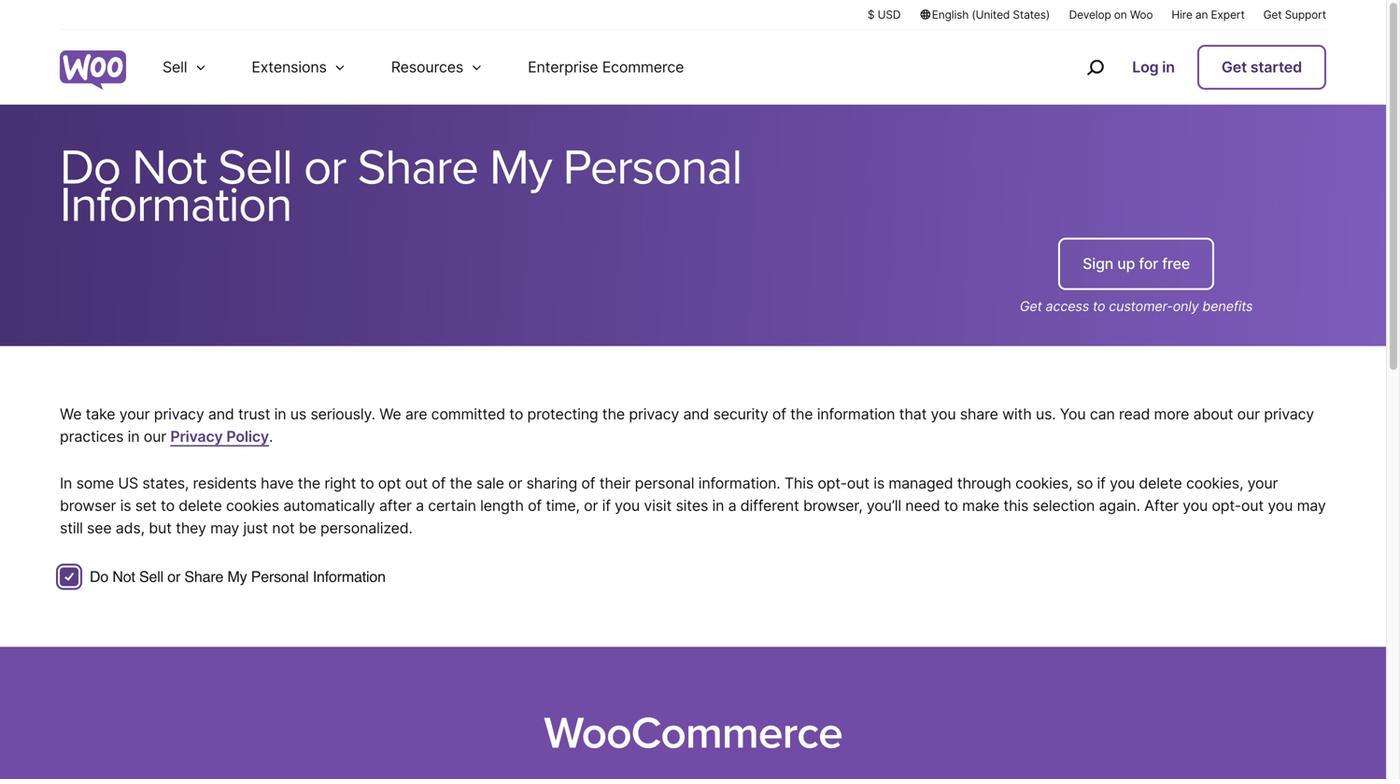 Task type: describe. For each thing, give the bounding box(es) containing it.
different
[[741, 496, 799, 515]]

to inside the we take your privacy and trust in us seriously. we are committed to protecting the privacy and security of the information that you share with us. you can read more about our privacy practices in our
[[509, 405, 523, 423]]

1 vertical spatial personal
[[251, 568, 309, 585]]

0 vertical spatial share
[[357, 138, 478, 198]]

personalized.
[[320, 519, 413, 537]]

have
[[261, 474, 294, 492]]

0 horizontal spatial out
[[405, 474, 428, 492]]

us.
[[1036, 405, 1056, 423]]

free
[[1162, 254, 1190, 273]]

get for get started
[[1222, 58, 1247, 76]]

service navigation menu element
[[1046, 37, 1326, 98]]

states,
[[142, 474, 189, 492]]

hire an expert link
[[1172, 7, 1245, 22]]

hire an expert
[[1172, 8, 1245, 21]]

enterprise ecommerce
[[528, 58, 684, 76]]

share
[[960, 405, 998, 423]]

policy
[[226, 427, 269, 446]]

the up certain
[[450, 474, 472, 492]]

get for get support
[[1263, 8, 1282, 21]]

take
[[86, 405, 115, 423]]

you'll
[[867, 496, 901, 515]]

1 a from the left
[[416, 496, 424, 515]]

sign up for free link
[[1058, 238, 1214, 290]]

opt
[[378, 474, 401, 492]]

get started
[[1222, 58, 1302, 76]]

0 horizontal spatial our
[[144, 427, 166, 446]]

enterprise
[[528, 58, 598, 76]]

through
[[957, 474, 1011, 492]]

0 horizontal spatial my
[[227, 568, 247, 585]]

1 horizontal spatial personal
[[563, 138, 742, 198]]

see
[[87, 519, 112, 537]]

browser
[[60, 496, 116, 515]]

1 vertical spatial do
[[90, 568, 108, 585]]

develop on woo
[[1069, 8, 1153, 21]]

this
[[784, 474, 814, 492]]

privacy policy .
[[170, 427, 273, 446]]

2 we from the left
[[379, 405, 401, 423]]

0 vertical spatial our
[[1237, 405, 1260, 423]]

that
[[899, 405, 927, 423]]

1 cookies, from the left
[[1015, 474, 1073, 492]]

your inside in some us states, residents have the right to opt out of the sale or sharing of their personal information. this opt-out is managed through cookies, so if you delete cookies, your browser is set to delete cookies automatically after a certain length of time, or if you visit sites in a different browser, you'll need to make this selection again. after you opt-out you may still see ads, but they may just not be personalized.
[[1248, 474, 1278, 492]]

length
[[480, 496, 524, 515]]

not
[[272, 519, 295, 537]]

access
[[1046, 298, 1089, 314]]

0 vertical spatial my
[[489, 138, 551, 198]]

managed
[[889, 474, 953, 492]]

.
[[269, 427, 273, 446]]

with
[[1002, 405, 1032, 423]]

1 vertical spatial share
[[184, 568, 223, 585]]

they
[[176, 519, 206, 537]]

2 and from the left
[[683, 405, 709, 423]]

3 privacy from the left
[[1264, 405, 1314, 423]]

0 horizontal spatial information
[[60, 176, 292, 235]]

in inside in some us states, residents have the right to opt out of the sale or sharing of their personal information. this opt-out is managed through cookies, so if you delete cookies, your browser is set to delete cookies automatically after a certain length of time, or if you visit sites in a different browser, you'll need to make this selection again. after you opt-out you may still see ads, but they may just not be personalized.
[[712, 496, 724, 515]]

get access to customer-only benefits
[[1020, 298, 1253, 314]]

of inside the we take your privacy and trust in us seriously. we are committed to protecting the privacy and security of the information that you share with us. you can read more about our privacy practices in our
[[772, 405, 786, 423]]

extensions button
[[229, 30, 369, 105]]

up
[[1117, 254, 1135, 273]]

english (united states) button
[[919, 7, 1051, 22]]

enterprise ecommerce link
[[505, 30, 706, 105]]

you inside the we take your privacy and trust in us seriously. we are committed to protecting the privacy and security of the information that you share with us. you can read more about our privacy practices in our
[[931, 405, 956, 423]]

2 privacy from the left
[[629, 405, 679, 423]]

in inside service navigation menu 'element'
[[1162, 58, 1175, 76]]

sell inside button
[[163, 58, 187, 76]]

us
[[118, 474, 138, 492]]

sign
[[1083, 254, 1114, 273]]

benefits
[[1202, 298, 1253, 314]]

committed
[[431, 405, 505, 423]]

1 vertical spatial if
[[602, 496, 611, 515]]

2 vertical spatial sell
[[139, 568, 163, 585]]

english
[[932, 8, 969, 21]]

log
[[1132, 58, 1159, 76]]

their
[[599, 474, 631, 492]]

0 vertical spatial is
[[874, 474, 885, 492]]

only
[[1173, 298, 1199, 314]]

seriously.
[[311, 405, 375, 423]]

support
[[1285, 8, 1326, 21]]

but
[[149, 519, 172, 537]]

so
[[1077, 474, 1093, 492]]

started
[[1251, 58, 1302, 76]]

be
[[299, 519, 316, 537]]

us
[[290, 405, 306, 423]]

woo
[[1130, 8, 1153, 21]]

cookies
[[226, 496, 279, 515]]

1 privacy from the left
[[154, 405, 204, 423]]

some
[[76, 474, 114, 492]]

again.
[[1099, 496, 1140, 515]]

$
[[868, 8, 875, 21]]

privacy
[[170, 427, 223, 446]]

security
[[713, 405, 768, 423]]

about
[[1193, 405, 1233, 423]]

you
[[1060, 405, 1086, 423]]

$ usd
[[868, 8, 901, 21]]

residents
[[193, 474, 257, 492]]

of left their
[[581, 474, 595, 492]]

information
[[817, 405, 895, 423]]

on
[[1114, 8, 1127, 21]]

privacy policy link
[[170, 427, 269, 446]]

of left time,
[[528, 496, 542, 515]]

in
[[60, 474, 72, 492]]



Task type: vqa. For each thing, say whether or not it's contained in the screenshot.
Log in link
yes



Task type: locate. For each thing, give the bounding box(es) containing it.
ecommerce
[[602, 58, 684, 76]]

get support
[[1263, 8, 1326, 21]]

0 horizontal spatial delete
[[179, 496, 222, 515]]

the right protecting
[[602, 405, 625, 423]]

to right need
[[944, 496, 958, 515]]

0 vertical spatial delete
[[1139, 474, 1182, 492]]

sale
[[476, 474, 504, 492]]

personal
[[635, 474, 694, 492]]

in some us states, residents have the right to opt out of the sale or sharing of their personal information. this opt-out is managed through cookies, so if you delete cookies, your browser is set to delete cookies automatically after a certain length of time, or if you visit sites in a different browser, you'll need to make this selection again. after you opt-out you may still see ads, but they may just not be personalized.
[[60, 474, 1326, 537]]

1 vertical spatial get
[[1222, 58, 1247, 76]]

get support link
[[1263, 7, 1326, 22]]

out up browser,
[[847, 474, 870, 492]]

woocommerce
[[544, 706, 842, 760]]

sell button
[[140, 30, 229, 105]]

0 vertical spatial personal
[[563, 138, 742, 198]]

0 horizontal spatial is
[[120, 496, 131, 515]]

delete up they
[[179, 496, 222, 515]]

and up privacy policy .
[[208, 405, 234, 423]]

your inside the we take your privacy and trust in us seriously. we are committed to protecting the privacy and security of the information that you share with us. you can read more about our privacy practices in our
[[119, 405, 150, 423]]

2 vertical spatial get
[[1020, 298, 1042, 314]]

read
[[1119, 405, 1150, 423]]

2 a from the left
[[728, 496, 737, 515]]

1 horizontal spatial information
[[313, 568, 386, 585]]

if down their
[[602, 496, 611, 515]]

1 horizontal spatial may
[[1297, 496, 1326, 515]]

cookies, down the about
[[1186, 474, 1244, 492]]

your
[[119, 405, 150, 423], [1248, 474, 1278, 492]]

1 horizontal spatial privacy
[[629, 405, 679, 423]]

1 horizontal spatial cookies,
[[1186, 474, 1244, 492]]

time,
[[546, 496, 580, 515]]

0 horizontal spatial get
[[1020, 298, 1042, 314]]

get inside service navigation menu 'element'
[[1222, 58, 1247, 76]]

after
[[1144, 496, 1179, 515]]

our right the about
[[1237, 405, 1260, 423]]

in right sites
[[712, 496, 724, 515]]

this
[[1003, 496, 1029, 515]]

our left privacy at the bottom of page
[[144, 427, 166, 446]]

0 horizontal spatial privacy
[[154, 405, 204, 423]]

we left 'take'
[[60, 405, 82, 423]]

$ usd button
[[868, 7, 901, 22]]

in left us on the bottom of the page
[[274, 405, 286, 423]]

to left protecting
[[509, 405, 523, 423]]

(united
[[972, 8, 1010, 21]]

of right security at right bottom
[[772, 405, 786, 423]]

ads,
[[116, 519, 145, 537]]

2 horizontal spatial out
[[1241, 496, 1264, 515]]

opt- up browser,
[[818, 474, 847, 492]]

to left the opt
[[360, 474, 374, 492]]

states)
[[1013, 8, 1050, 21]]

do
[[60, 138, 120, 198], [90, 568, 108, 585]]

hire
[[1172, 8, 1193, 21]]

the up automatically
[[298, 474, 320, 492]]

trust
[[238, 405, 270, 423]]

0 vertical spatial if
[[1097, 474, 1106, 492]]

1 horizontal spatial is
[[874, 474, 885, 492]]

english (united states)
[[932, 8, 1050, 21]]

1 horizontal spatial share
[[357, 138, 478, 198]]

0 horizontal spatial may
[[210, 519, 239, 537]]

2 cookies, from the left
[[1186, 474, 1244, 492]]

0 vertical spatial opt-
[[818, 474, 847, 492]]

0 vertical spatial not
[[132, 138, 206, 198]]

a down information.
[[728, 496, 737, 515]]

1 vertical spatial my
[[227, 568, 247, 585]]

personal
[[563, 138, 742, 198], [251, 568, 309, 585]]

of up certain
[[432, 474, 446, 492]]

0 horizontal spatial cookies,
[[1015, 474, 1073, 492]]

1 horizontal spatial we
[[379, 405, 401, 423]]

delete up after
[[1139, 474, 1182, 492]]

1 horizontal spatial if
[[1097, 474, 1106, 492]]

opt- right after
[[1212, 496, 1241, 515]]

1 horizontal spatial delete
[[1139, 474, 1182, 492]]

0 vertical spatial do not sell or share my personal information
[[60, 138, 742, 235]]

0 vertical spatial your
[[119, 405, 150, 423]]

a right after
[[416, 496, 424, 515]]

automatically
[[283, 496, 375, 515]]

log in link
[[1125, 47, 1182, 88]]

to right "set" on the bottom of the page
[[161, 496, 175, 515]]

1 vertical spatial not
[[112, 568, 135, 585]]

0 horizontal spatial and
[[208, 405, 234, 423]]

still
[[60, 519, 83, 537]]

information
[[60, 176, 292, 235], [313, 568, 386, 585]]

1 and from the left
[[208, 405, 234, 423]]

set
[[135, 496, 157, 515]]

just
[[243, 519, 268, 537]]

expert
[[1211, 8, 1245, 21]]

1 vertical spatial sell
[[218, 138, 292, 198]]

to right "access"
[[1093, 298, 1105, 314]]

we take your privacy and trust in us seriously. we are committed to protecting the privacy and security of the information that you share with us. you can read more about our privacy practices in our
[[60, 405, 1314, 446]]

0 horizontal spatial a
[[416, 496, 424, 515]]

if
[[1097, 474, 1106, 492], [602, 496, 611, 515]]

out right after
[[1241, 496, 1264, 515]]

0 vertical spatial information
[[60, 176, 292, 235]]

in right practices
[[128, 427, 140, 446]]

1 we from the left
[[60, 405, 82, 423]]

is up you'll at bottom right
[[874, 474, 885, 492]]

information.
[[698, 474, 780, 492]]

protecting
[[527, 405, 598, 423]]

out right the opt
[[405, 474, 428, 492]]

1 vertical spatial our
[[144, 427, 166, 446]]

usd
[[878, 8, 901, 21]]

0 vertical spatial sell
[[163, 58, 187, 76]]

1 horizontal spatial my
[[489, 138, 551, 198]]

in right log
[[1162, 58, 1175, 76]]

are
[[405, 405, 427, 423]]

cookies,
[[1015, 474, 1073, 492], [1186, 474, 1244, 492]]

customer-
[[1109, 298, 1173, 314]]

1 horizontal spatial your
[[1248, 474, 1278, 492]]

do not sell or share my personal information
[[60, 138, 742, 235], [90, 568, 386, 585]]

1 vertical spatial do not sell or share my personal information
[[90, 568, 386, 585]]

1 vertical spatial delete
[[179, 496, 222, 515]]

0 horizontal spatial we
[[60, 405, 82, 423]]

is left "set" on the bottom of the page
[[120, 496, 131, 515]]

out
[[405, 474, 428, 492], [847, 474, 870, 492], [1241, 496, 1264, 515]]

share
[[357, 138, 478, 198], [184, 568, 223, 585]]

1 vertical spatial information
[[313, 568, 386, 585]]

1 horizontal spatial our
[[1237, 405, 1260, 423]]

get left started
[[1222, 58, 1247, 76]]

sign up for free
[[1083, 254, 1190, 273]]

get left "access"
[[1020, 298, 1042, 314]]

if right so
[[1097, 474, 1106, 492]]

1 horizontal spatial opt-
[[1212, 496, 1241, 515]]

right
[[324, 474, 356, 492]]

the left information
[[790, 405, 813, 423]]

search image
[[1080, 52, 1110, 82]]

2 horizontal spatial get
[[1263, 8, 1282, 21]]

a
[[416, 496, 424, 515], [728, 496, 737, 515]]

1 vertical spatial your
[[1248, 474, 1278, 492]]

browser,
[[803, 496, 863, 515]]

after
[[379, 496, 412, 515]]

Do Not Sell or Share My Personal Information checkbox
[[60, 567, 78, 586]]

privacy up privacy at the bottom of page
[[154, 405, 204, 423]]

log in
[[1132, 58, 1175, 76]]

develop on woo link
[[1069, 7, 1153, 22]]

certain
[[428, 496, 476, 515]]

0 horizontal spatial if
[[602, 496, 611, 515]]

0 horizontal spatial share
[[184, 568, 223, 585]]

2 horizontal spatial privacy
[[1264, 405, 1314, 423]]

1 horizontal spatial a
[[728, 496, 737, 515]]

1 horizontal spatial out
[[847, 474, 870, 492]]

and left security at right bottom
[[683, 405, 709, 423]]

sharing
[[526, 474, 577, 492]]

0 vertical spatial do
[[60, 138, 120, 198]]

practices
[[60, 427, 124, 446]]

0 horizontal spatial personal
[[251, 568, 309, 585]]

0 horizontal spatial opt-
[[818, 474, 847, 492]]

an
[[1195, 8, 1208, 21]]

0 vertical spatial get
[[1263, 8, 1282, 21]]

to
[[1093, 298, 1105, 314], [509, 405, 523, 423], [360, 474, 374, 492], [161, 496, 175, 515], [944, 496, 958, 515]]

1 vertical spatial opt-
[[1212, 496, 1241, 515]]

get left support
[[1263, 8, 1282, 21]]

make
[[962, 496, 999, 515]]

develop
[[1069, 8, 1111, 21]]

cookies, up selection
[[1015, 474, 1073, 492]]

visit
[[644, 496, 672, 515]]

0 vertical spatial may
[[1297, 496, 1326, 515]]

get for get access to customer-only benefits
[[1020, 298, 1042, 314]]

1 horizontal spatial get
[[1222, 58, 1247, 76]]

privacy up personal at the left bottom of the page
[[629, 405, 679, 423]]

0 horizontal spatial your
[[119, 405, 150, 423]]

selection
[[1033, 496, 1095, 515]]

1 vertical spatial may
[[210, 519, 239, 537]]

get started link
[[1197, 45, 1326, 90]]

you
[[931, 405, 956, 423], [1110, 474, 1135, 492], [615, 496, 640, 515], [1183, 496, 1208, 515], [1268, 496, 1293, 515]]

privacy right the about
[[1264, 405, 1314, 423]]

the
[[602, 405, 625, 423], [790, 405, 813, 423], [298, 474, 320, 492], [450, 474, 472, 492]]

1 horizontal spatial and
[[683, 405, 709, 423]]

1 vertical spatial is
[[120, 496, 131, 515]]

we left are
[[379, 405, 401, 423]]



